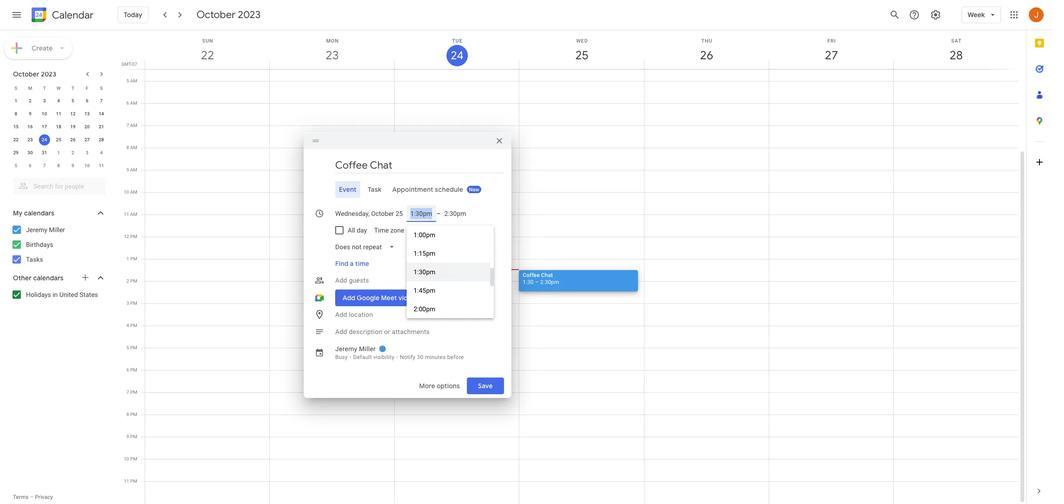 Task type: locate. For each thing, give the bounding box(es) containing it.
8 down 7 am
[[127, 145, 129, 150]]

0 vertical spatial 22
[[200, 48, 214, 63]]

2 horizontal spatial 3
[[127, 301, 129, 306]]

pm up 2 pm
[[130, 257, 137, 262]]

10 up the "11 am"
[[124, 190, 129, 195]]

1 horizontal spatial 27
[[825, 48, 838, 63]]

1 vertical spatial 22
[[13, 137, 19, 142]]

1 vertical spatial 2
[[72, 150, 74, 155]]

1 horizontal spatial 2
[[72, 150, 74, 155]]

1 horizontal spatial 23
[[325, 48, 339, 63]]

9 pm from the top
[[130, 413, 137, 418]]

schedule
[[436, 185, 464, 194]]

2 row from the top
[[9, 95, 109, 108]]

november 6 element
[[25, 161, 36, 172]]

7
[[100, 98, 103, 103], [127, 123, 129, 128], [43, 163, 46, 168], [127, 390, 129, 395]]

4 down 3 pm
[[127, 323, 129, 329]]

1 pm from the top
[[130, 234, 137, 239]]

miller down my calendars dropdown button
[[49, 226, 65, 234]]

24 down tue
[[451, 48, 463, 63]]

7 down 31 element
[[43, 163, 46, 168]]

2 am from the top
[[130, 101, 137, 106]]

0 vertical spatial 12
[[70, 111, 76, 116]]

5 down gmt-
[[127, 78, 129, 84]]

all
[[348, 227, 355, 234]]

jeremy miller up default
[[336, 346, 376, 353]]

11 inside november 11 element
[[99, 163, 104, 168]]

25 down 18 element
[[56, 137, 61, 142]]

1 vertical spatial add
[[336, 311, 347, 319]]

0 horizontal spatial tab list
[[311, 181, 504, 198]]

4 pm from the top
[[130, 301, 137, 306]]

tab list
[[1027, 30, 1053, 479], [311, 181, 504, 198]]

– right "start time" text box
[[437, 210, 441, 217]]

12 down the "11 am"
[[124, 234, 129, 239]]

row
[[9, 82, 109, 95], [9, 95, 109, 108], [9, 108, 109, 121], [9, 121, 109, 134], [9, 134, 109, 147], [9, 147, 109, 160], [9, 160, 109, 173]]

other
[[13, 274, 32, 283]]

0 horizontal spatial 26
[[70, 137, 76, 142]]

october 2023 up "m"
[[13, 70, 56, 78]]

0 horizontal spatial 23
[[28, 137, 33, 142]]

fri 27
[[825, 38, 838, 63]]

1 horizontal spatial t
[[72, 86, 74, 91]]

t left 'f'
[[72, 86, 74, 91]]

11 am
[[124, 212, 137, 217]]

add down add location
[[336, 328, 347, 336]]

october 2023 grid
[[9, 82, 109, 173]]

30
[[28, 150, 33, 155], [417, 354, 424, 361]]

1 vertical spatial 24
[[42, 137, 47, 142]]

1:15pm
[[414, 250, 436, 257]]

9 for 9 pm
[[127, 435, 129, 440]]

my
[[13, 209, 22, 218]]

8 for 8 pm
[[127, 413, 129, 418]]

chat
[[542, 272, 553, 279]]

2:30pm
[[541, 279, 560, 286]]

None field
[[332, 239, 403, 255]]

pm up 4 pm
[[130, 301, 137, 306]]

1 vertical spatial 26
[[70, 137, 76, 142]]

start time list box
[[407, 226, 494, 319]]

7 row from the top
[[9, 160, 109, 173]]

jeremy miller up birthdays
[[26, 226, 65, 234]]

11 down november 4 element
[[99, 163, 104, 168]]

0 vertical spatial october 2023
[[197, 8, 261, 21]]

pm up '1 pm'
[[130, 234, 137, 239]]

6 am from the top
[[130, 190, 137, 195]]

0 vertical spatial october
[[197, 8, 236, 21]]

pm
[[130, 234, 137, 239], [130, 257, 137, 262], [130, 279, 137, 284], [130, 301, 137, 306], [130, 323, 137, 329], [130, 346, 137, 351], [130, 368, 137, 373], [130, 390, 137, 395], [130, 413, 137, 418], [130, 435, 137, 440], [130, 457, 137, 462], [130, 479, 137, 484]]

sun
[[202, 38, 213, 44]]

pm for 11 pm
[[130, 479, 137, 484]]

november 3 element
[[82, 148, 93, 159]]

– right terms
[[30, 495, 34, 501]]

4
[[57, 98, 60, 103], [100, 150, 103, 155], [127, 323, 129, 329]]

2 s from the left
[[100, 86, 103, 91]]

8
[[15, 111, 17, 116], [127, 145, 129, 150], [57, 163, 60, 168], [127, 413, 129, 418]]

2 horizontal spatial –
[[536, 279, 539, 286]]

0 vertical spatial miller
[[49, 226, 65, 234]]

3 for the november 3 element
[[86, 150, 89, 155]]

pm down 6 pm
[[130, 390, 137, 395]]

pm for 5 pm
[[130, 346, 137, 351]]

0 horizontal spatial 28
[[99, 137, 104, 142]]

october up "m"
[[13, 70, 39, 78]]

2 add from the top
[[336, 311, 347, 319]]

9 up 10 am
[[127, 168, 129, 173]]

1 vertical spatial –
[[536, 279, 539, 286]]

25 inside 'wed 25'
[[575, 48, 588, 63]]

add for add location
[[336, 311, 347, 319]]

9 for 9 am
[[127, 168, 129, 173]]

task button
[[364, 181, 385, 198]]

w
[[57, 86, 61, 91]]

1 horizontal spatial 3
[[86, 150, 89, 155]]

calendars for other calendars
[[33, 274, 64, 283]]

new element
[[467, 186, 482, 193]]

3 row from the top
[[9, 108, 109, 121]]

26 down 19 element
[[70, 137, 76, 142]]

pm for 7 pm
[[130, 390, 137, 395]]

calendars right my
[[24, 209, 54, 218]]

7 am from the top
[[130, 212, 137, 217]]

2 vertical spatial 4
[[127, 323, 129, 329]]

27 element
[[82, 135, 93, 146]]

to element
[[437, 210, 441, 217]]

terms link
[[13, 495, 29, 501]]

22 link
[[197, 45, 218, 66]]

november 5 element
[[10, 161, 22, 172]]

15 element
[[10, 122, 22, 133]]

location
[[349, 311, 373, 319]]

10 up "17"
[[42, 111, 47, 116]]

28 down sat
[[950, 48, 963, 63]]

1 horizontal spatial 12
[[124, 234, 129, 239]]

22 down 15 element
[[13, 137, 19, 142]]

1 row from the top
[[9, 82, 109, 95]]

1 horizontal spatial s
[[100, 86, 103, 91]]

pm down 10 pm
[[130, 479, 137, 484]]

0 horizontal spatial 3
[[43, 98, 46, 103]]

pm down 7 pm
[[130, 413, 137, 418]]

9 for november 9 element
[[72, 163, 74, 168]]

1 horizontal spatial 1
[[57, 150, 60, 155]]

jeremy
[[26, 226, 47, 234], [336, 346, 358, 353]]

5 am from the top
[[130, 168, 137, 173]]

grid
[[119, 30, 1027, 505]]

26
[[700, 48, 713, 63], [70, 137, 76, 142]]

0 horizontal spatial jeremy miller
[[26, 226, 65, 234]]

am for 7 am
[[130, 123, 137, 128]]

birthdays
[[26, 241, 53, 249]]

None search field
[[0, 174, 115, 195]]

1 horizontal spatial tab list
[[1027, 30, 1053, 479]]

10 pm from the top
[[130, 435, 137, 440]]

0 horizontal spatial jeremy
[[26, 226, 47, 234]]

0 vertical spatial calendars
[[24, 209, 54, 218]]

jeremy up birthdays
[[26, 226, 47, 234]]

0 vertical spatial 28
[[950, 48, 963, 63]]

2 horizontal spatial 4
[[127, 323, 129, 329]]

1 vertical spatial 3
[[86, 150, 89, 155]]

0 horizontal spatial 27
[[85, 137, 90, 142]]

calendar element
[[30, 6, 94, 26]]

1 vertical spatial 25
[[56, 137, 61, 142]]

11 for november 11 element
[[99, 163, 104, 168]]

1 horizontal spatial 24
[[451, 48, 463, 63]]

jeremy up busy
[[336, 346, 358, 353]]

create
[[32, 44, 53, 52]]

sat
[[952, 38, 962, 44]]

pm down 4 pm
[[130, 346, 137, 351]]

28 inside column header
[[950, 48, 963, 63]]

1 horizontal spatial 26
[[700, 48, 713, 63]]

7 pm from the top
[[130, 368, 137, 373]]

3 add from the top
[[336, 328, 347, 336]]

states
[[80, 291, 98, 299]]

8 down 7 pm
[[127, 413, 129, 418]]

october up sun
[[197, 8, 236, 21]]

1 vertical spatial 30
[[417, 354, 424, 361]]

30 right notify
[[417, 354, 424, 361]]

2 t from the left
[[72, 86, 74, 91]]

am down '07'
[[130, 78, 137, 84]]

6 down 5 pm
[[127, 368, 129, 373]]

1 vertical spatial 4
[[100, 150, 103, 155]]

10 down the november 3 element
[[85, 163, 90, 168]]

9 down the 'november 2' element
[[72, 163, 74, 168]]

0 horizontal spatial 1
[[15, 98, 17, 103]]

2 vertical spatial 3
[[127, 301, 129, 306]]

11 up 18
[[56, 111, 61, 116]]

27 down fri
[[825, 48, 838, 63]]

1 am from the top
[[130, 78, 137, 84]]

3 up 4 pm
[[127, 301, 129, 306]]

7 pm
[[127, 390, 137, 395]]

18 element
[[53, 122, 64, 133]]

9
[[29, 111, 32, 116], [72, 163, 74, 168], [127, 168, 129, 173], [127, 435, 129, 440]]

am up 8 am
[[130, 123, 137, 128]]

6 down 'f'
[[86, 98, 89, 103]]

Start date text field
[[336, 208, 403, 219]]

20
[[85, 124, 90, 129]]

29
[[13, 150, 19, 155]]

am for 11 am
[[130, 212, 137, 217]]

23 link
[[322, 45, 343, 66]]

1:15pm option
[[407, 244, 491, 263]]

9 up 10 pm
[[127, 435, 129, 440]]

21 element
[[96, 122, 107, 133]]

2 vertical spatial –
[[30, 495, 34, 501]]

calendars
[[24, 209, 54, 218], [33, 274, 64, 283]]

1 down the 25 element
[[57, 150, 60, 155]]

2 horizontal spatial 2
[[127, 279, 129, 284]]

12 inside row
[[70, 111, 76, 116]]

0 horizontal spatial t
[[43, 86, 46, 91]]

29 element
[[10, 148, 22, 159]]

wed
[[577, 38, 589, 44]]

27
[[825, 48, 838, 63], [85, 137, 90, 142]]

8 pm from the top
[[130, 390, 137, 395]]

3 up 10 element
[[43, 98, 46, 103]]

0 vertical spatial 23
[[325, 48, 339, 63]]

1:00pm option
[[407, 226, 491, 244]]

10 am
[[124, 190, 137, 195]]

miller
[[49, 226, 65, 234], [359, 346, 376, 353]]

row group
[[9, 95, 109, 173]]

create button
[[4, 37, 72, 59]]

holidays in united states
[[26, 291, 98, 299]]

8 down november 1 element
[[57, 163, 60, 168]]

pm for 12 pm
[[130, 234, 137, 239]]

24 inside "column header"
[[451, 48, 463, 63]]

am up 12 pm
[[130, 212, 137, 217]]

11 element
[[53, 109, 64, 120]]

row containing 22
[[9, 134, 109, 147]]

0 vertical spatial 30
[[28, 150, 33, 155]]

1 horizontal spatial 28
[[950, 48, 963, 63]]

pm down 9 pm at the bottom left of page
[[130, 457, 137, 462]]

Start time text field
[[411, 208, 433, 219]]

2 vertical spatial 1
[[127, 257, 129, 262]]

24 down 17 element
[[42, 137, 47, 142]]

0 horizontal spatial october
[[13, 70, 39, 78]]

am
[[130, 78, 137, 84], [130, 101, 137, 106], [130, 123, 137, 128], [130, 145, 137, 150], [130, 168, 137, 173], [130, 190, 137, 195], [130, 212, 137, 217]]

1 vertical spatial 27
[[85, 137, 90, 142]]

6 up 7 am
[[127, 101, 129, 106]]

add guests button
[[332, 272, 504, 289]]

row containing 1
[[9, 95, 109, 108]]

5
[[127, 78, 129, 84], [72, 98, 74, 103], [15, 163, 17, 168], [127, 346, 129, 351]]

0 horizontal spatial 12
[[70, 111, 76, 116]]

october 2023 up sun
[[197, 8, 261, 21]]

1 vertical spatial 28
[[99, 137, 104, 142]]

1 inside grid
[[127, 257, 129, 262]]

description
[[349, 328, 383, 336]]

0 horizontal spatial 30
[[28, 150, 33, 155]]

0 vertical spatial 4
[[57, 98, 60, 103]]

26 column header
[[644, 30, 770, 69]]

5 for 5 pm
[[127, 346, 129, 351]]

1:30pm option
[[407, 263, 491, 281]]

1 pm
[[127, 257, 137, 262]]

6 row from the top
[[9, 147, 109, 160]]

1 vertical spatial miller
[[359, 346, 376, 353]]

3 down 27 element
[[86, 150, 89, 155]]

0 horizontal spatial 25
[[56, 137, 61, 142]]

a
[[350, 260, 354, 268]]

5 down 4 pm
[[127, 346, 129, 351]]

3
[[43, 98, 46, 103], [86, 150, 89, 155], [127, 301, 129, 306]]

calendars for my calendars
[[24, 209, 54, 218]]

am up 7 am
[[130, 101, 137, 106]]

calendars inside other calendars dropdown button
[[33, 274, 64, 283]]

0 vertical spatial add
[[336, 277, 347, 284]]

1 inside november 1 element
[[57, 150, 60, 155]]

2 for 2 pm
[[127, 279, 129, 284]]

10 up 11 pm
[[124, 457, 129, 462]]

2 pm from the top
[[130, 257, 137, 262]]

today
[[124, 11, 142, 19]]

4 row from the top
[[9, 121, 109, 134]]

1 horizontal spatial 22
[[200, 48, 214, 63]]

coffee chat 1:30 – 2:30pm
[[523, 272, 560, 286]]

am down 8 am
[[130, 168, 137, 173]]

1 horizontal spatial 2023
[[238, 8, 261, 21]]

23 down 16 element
[[28, 137, 33, 142]]

2 vertical spatial add
[[336, 328, 347, 336]]

4 for 4 pm
[[127, 323, 129, 329]]

5 am
[[127, 78, 137, 84]]

1 horizontal spatial jeremy
[[336, 346, 358, 353]]

19
[[70, 124, 76, 129]]

s left "m"
[[15, 86, 17, 91]]

2:00pm
[[414, 306, 436, 313]]

time
[[356, 260, 370, 268]]

0 vertical spatial 3
[[43, 98, 46, 103]]

28
[[950, 48, 963, 63], [99, 137, 104, 142]]

6 am
[[127, 101, 137, 106]]

10 for 10 element
[[42, 111, 47, 116]]

0 vertical spatial 27
[[825, 48, 838, 63]]

5 pm from the top
[[130, 323, 137, 329]]

1 horizontal spatial –
[[437, 210, 441, 217]]

1 horizontal spatial jeremy miller
[[336, 346, 376, 353]]

0 horizontal spatial 24
[[42, 137, 47, 142]]

22 inside 'column header'
[[200, 48, 214, 63]]

1 up 15
[[15, 98, 17, 103]]

Add title text field
[[336, 158, 504, 172]]

add location
[[336, 311, 373, 319]]

fri
[[828, 38, 837, 44]]

1 vertical spatial 1
[[57, 150, 60, 155]]

1:30
[[523, 279, 534, 286]]

2 down 26 element
[[72, 150, 74, 155]]

1 horizontal spatial 4
[[100, 150, 103, 155]]

24
[[451, 48, 463, 63], [42, 137, 47, 142]]

7 down 6 pm
[[127, 390, 129, 395]]

1 vertical spatial jeremy miller
[[336, 346, 376, 353]]

– right 1:30
[[536, 279, 539, 286]]

5 inside november 5 element
[[15, 163, 17, 168]]

27 down 20 element on the left of page
[[85, 137, 90, 142]]

0 horizontal spatial 2
[[29, 98, 32, 103]]

5 down 29 element
[[15, 163, 17, 168]]

11 inside 11 "element"
[[56, 111, 61, 116]]

calendars inside my calendars dropdown button
[[24, 209, 54, 218]]

3 pm from the top
[[130, 279, 137, 284]]

23
[[325, 48, 339, 63], [28, 137, 33, 142]]

12
[[70, 111, 76, 116], [124, 234, 129, 239]]

1 down 12 pm
[[127, 257, 129, 262]]

12 inside grid
[[124, 234, 129, 239]]

0 horizontal spatial 2023
[[41, 70, 56, 78]]

11 pm from the top
[[130, 457, 137, 462]]

am down 9 am
[[130, 190, 137, 195]]

25 column header
[[519, 30, 645, 69]]

privacy link
[[35, 495, 53, 501]]

s right 'f'
[[100, 86, 103, 91]]

26 down the thu
[[700, 48, 713, 63]]

0 horizontal spatial s
[[15, 86, 17, 91]]

am for 8 am
[[130, 145, 137, 150]]

add down find
[[336, 277, 347, 284]]

0 vertical spatial 26
[[700, 48, 713, 63]]

30 inside row
[[28, 150, 33, 155]]

2 up 3 pm
[[127, 279, 129, 284]]

6 for november 6 element
[[29, 163, 32, 168]]

1 vertical spatial october
[[13, 70, 39, 78]]

22 down sun
[[200, 48, 214, 63]]

6
[[86, 98, 89, 103], [127, 101, 129, 106], [29, 163, 32, 168], [127, 368, 129, 373]]

1 vertical spatial calendars
[[33, 274, 64, 283]]

calendars up in
[[33, 274, 64, 283]]

12 pm from the top
[[130, 479, 137, 484]]

am up 9 am
[[130, 145, 137, 150]]

4 down 28 element
[[100, 150, 103, 155]]

1 add from the top
[[336, 277, 347, 284]]

11
[[56, 111, 61, 116], [99, 163, 104, 168], [124, 212, 129, 217], [124, 479, 129, 484]]

0 horizontal spatial miller
[[49, 226, 65, 234]]

24 column header
[[395, 30, 520, 69]]

11 down 10 am
[[124, 212, 129, 217]]

23 column header
[[270, 30, 395, 69]]

3 am from the top
[[130, 123, 137, 128]]

0 vertical spatial –
[[437, 210, 441, 217]]

4 am from the top
[[130, 145, 137, 150]]

0 vertical spatial 24
[[451, 48, 463, 63]]

0 vertical spatial jeremy
[[26, 226, 47, 234]]

6 down 30 element
[[29, 163, 32, 168]]

row containing 5
[[9, 160, 109, 173]]

0 vertical spatial 25
[[575, 48, 588, 63]]

2 vertical spatial 2
[[127, 279, 129, 284]]

1 vertical spatial 12
[[124, 234, 129, 239]]

4 down w
[[57, 98, 60, 103]]

30 down 23 element at the top of page
[[28, 150, 33, 155]]

8 for november 8 element
[[57, 163, 60, 168]]

25
[[575, 48, 588, 63], [56, 137, 61, 142]]

27 column header
[[769, 30, 895, 69]]

add inside dropdown button
[[336, 277, 347, 284]]

miller up default
[[359, 346, 376, 353]]

pm up 3 pm
[[130, 279, 137, 284]]

7 up 8 am
[[127, 123, 129, 128]]

2 down "m"
[[29, 98, 32, 103]]

26 inside column header
[[700, 48, 713, 63]]

2:00pm option
[[407, 300, 491, 319]]

pm down 8 pm
[[130, 435, 137, 440]]

0 horizontal spatial october 2023
[[13, 70, 56, 78]]

t left w
[[43, 86, 46, 91]]

16
[[28, 124, 33, 129]]

23 down mon
[[325, 48, 339, 63]]

25 down wed
[[575, 48, 588, 63]]

november 1 element
[[53, 148, 64, 159]]

12 up 19
[[70, 111, 76, 116]]

4 inside grid
[[127, 323, 129, 329]]

add left location
[[336, 311, 347, 319]]

24, today element
[[39, 135, 50, 146]]

27 inside row
[[85, 137, 90, 142]]

row containing s
[[9, 82, 109, 95]]

1 vertical spatial 23
[[28, 137, 33, 142]]

2 horizontal spatial 1
[[127, 257, 129, 262]]

07
[[132, 62, 137, 67]]

11 down 10 pm
[[124, 479, 129, 484]]

pm down 3 pm
[[130, 323, 137, 329]]

pm for 4 pm
[[130, 323, 137, 329]]

28 down the 21 element
[[99, 137, 104, 142]]

pm down 5 pm
[[130, 368, 137, 373]]

6 pm from the top
[[130, 346, 137, 351]]

0 vertical spatial jeremy miller
[[26, 226, 65, 234]]

pm for 2 pm
[[130, 279, 137, 284]]

1:30pm
[[414, 268, 436, 276]]

add for add description or attachments
[[336, 328, 347, 336]]

0 horizontal spatial 22
[[13, 137, 19, 142]]

1 horizontal spatial october 2023
[[197, 8, 261, 21]]

5 row from the top
[[9, 134, 109, 147]]

holidays
[[26, 291, 51, 299]]

22 inside october 2023 grid
[[13, 137, 19, 142]]

before
[[448, 354, 464, 361]]

End time text field
[[445, 208, 467, 219]]



Task type: vqa. For each thing, say whether or not it's contained in the screenshot.


Task type: describe. For each thing, give the bounding box(es) containing it.
m
[[28, 86, 32, 91]]

row group containing 1
[[9, 95, 109, 173]]

grid containing 22
[[119, 30, 1027, 505]]

gmt-
[[121, 62, 132, 67]]

16 element
[[25, 122, 36, 133]]

visibility
[[374, 354, 395, 361]]

1 for november 1 element
[[57, 150, 60, 155]]

event button
[[336, 181, 360, 198]]

10 element
[[39, 109, 50, 120]]

tue 24
[[451, 38, 463, 63]]

am for 5 am
[[130, 78, 137, 84]]

22 element
[[10, 135, 22, 146]]

or
[[384, 328, 391, 336]]

2 pm
[[127, 279, 137, 284]]

7 for 7 pm
[[127, 390, 129, 395]]

my calendars
[[13, 209, 54, 218]]

7 for 7 am
[[127, 123, 129, 128]]

0 vertical spatial 1
[[15, 98, 17, 103]]

1 t from the left
[[43, 86, 46, 91]]

12 for 12 pm
[[124, 234, 129, 239]]

8 for 8 am
[[127, 145, 129, 150]]

add description or attachments
[[336, 328, 430, 336]]

find a time
[[336, 260, 370, 268]]

task
[[368, 185, 382, 194]]

find
[[336, 260, 349, 268]]

week button
[[963, 4, 1002, 26]]

row containing 15
[[9, 121, 109, 134]]

november 2 element
[[67, 148, 79, 159]]

5 pm
[[127, 346, 137, 351]]

24 cell
[[37, 134, 52, 147]]

appointment schedule
[[393, 185, 464, 194]]

tab list containing event
[[311, 181, 504, 198]]

26 inside row
[[70, 137, 76, 142]]

busy
[[336, 354, 348, 361]]

1 for 1 pm
[[127, 257, 129, 262]]

4 for november 4 element
[[100, 150, 103, 155]]

26 element
[[67, 135, 79, 146]]

13
[[85, 111, 90, 116]]

time zone button
[[371, 222, 409, 239]]

1 s from the left
[[15, 86, 17, 91]]

pm for 1 pm
[[130, 257, 137, 262]]

10 for november 10 element
[[85, 163, 90, 168]]

6 for 6 pm
[[127, 368, 129, 373]]

1 vertical spatial 2023
[[41, 70, 56, 78]]

default
[[354, 354, 372, 361]]

24 link
[[447, 45, 468, 66]]

8 up 15
[[15, 111, 17, 116]]

pm for 8 pm
[[130, 413, 137, 418]]

30 element
[[25, 148, 36, 159]]

0 vertical spatial 2
[[29, 98, 32, 103]]

all day
[[348, 227, 367, 234]]

1 horizontal spatial 30
[[417, 354, 424, 361]]

28 element
[[96, 135, 107, 146]]

november 10 element
[[82, 161, 93, 172]]

tasks
[[26, 256, 43, 264]]

5 for 5 am
[[127, 78, 129, 84]]

18
[[56, 124, 61, 129]]

1 horizontal spatial miller
[[359, 346, 376, 353]]

23 element
[[25, 135, 36, 146]]

in
[[53, 291, 58, 299]]

zone
[[391, 227, 405, 234]]

new
[[470, 187, 480, 193]]

27 inside column header
[[825, 48, 838, 63]]

10 pm
[[124, 457, 137, 462]]

pm for 6 pm
[[130, 368, 137, 373]]

5 up 12 element on the top of the page
[[72, 98, 74, 103]]

am for 6 am
[[130, 101, 137, 106]]

20 element
[[82, 122, 93, 133]]

27 link
[[822, 45, 843, 66]]

4 pm
[[127, 323, 137, 329]]

28 inside row
[[99, 137, 104, 142]]

pm for 3 pm
[[130, 301, 137, 306]]

jeremy inside my calendars list
[[26, 226, 47, 234]]

7 up 14
[[100, 98, 103, 103]]

add other calendars image
[[81, 273, 90, 283]]

time zone
[[375, 227, 405, 234]]

sat 28
[[950, 38, 963, 63]]

24 inside cell
[[42, 137, 47, 142]]

25 element
[[53, 135, 64, 146]]

wed 25
[[575, 38, 589, 63]]

23 inside row
[[28, 137, 33, 142]]

sun 22
[[200, 38, 214, 63]]

1 horizontal spatial october
[[197, 8, 236, 21]]

17 element
[[39, 122, 50, 133]]

0 horizontal spatial –
[[30, 495, 34, 501]]

miller inside my calendars list
[[49, 226, 65, 234]]

jeremy miller inside my calendars list
[[26, 226, 65, 234]]

31 element
[[39, 148, 50, 159]]

my calendars list
[[2, 223, 115, 267]]

13 element
[[82, 109, 93, 120]]

28 column header
[[894, 30, 1020, 69]]

pm for 9 pm
[[130, 435, 137, 440]]

9 pm
[[127, 435, 137, 440]]

calendar heading
[[50, 9, 94, 22]]

am for 10 am
[[130, 190, 137, 195]]

17
[[42, 124, 47, 129]]

3 for 3 pm
[[127, 301, 129, 306]]

26 link
[[697, 45, 718, 66]]

row containing 29
[[9, 147, 109, 160]]

terms – privacy
[[13, 495, 53, 501]]

november 7 element
[[39, 161, 50, 172]]

november 4 element
[[96, 148, 107, 159]]

7 for 'november 7' element at top left
[[43, 163, 46, 168]]

10 for 10 am
[[124, 190, 129, 195]]

11 for 11 pm
[[124, 479, 129, 484]]

f
[[86, 86, 88, 91]]

21
[[99, 124, 104, 129]]

1:45pm option
[[407, 281, 491, 300]]

event
[[339, 185, 357, 194]]

week
[[969, 11, 986, 19]]

Search for people text field
[[19, 178, 100, 195]]

my calendars button
[[2, 206, 115, 221]]

23 inside mon 23
[[325, 48, 339, 63]]

minutes
[[425, 354, 446, 361]]

coffee
[[523, 272, 540, 279]]

november 9 element
[[67, 161, 79, 172]]

15
[[13, 124, 19, 129]]

7 am
[[127, 123, 137, 128]]

28 link
[[946, 45, 968, 66]]

5 for november 5 element
[[15, 163, 17, 168]]

25 link
[[572, 45, 593, 66]]

default visibility
[[354, 354, 395, 361]]

19 element
[[67, 122, 79, 133]]

november 11 element
[[96, 161, 107, 172]]

time
[[375, 227, 389, 234]]

guests
[[349, 277, 369, 284]]

calendar
[[52, 9, 94, 22]]

1 vertical spatial jeremy
[[336, 346, 358, 353]]

3 pm
[[127, 301, 137, 306]]

other calendars
[[13, 274, 64, 283]]

november 8 element
[[53, 161, 64, 172]]

8 am
[[127, 145, 137, 150]]

12 for 12
[[70, 111, 76, 116]]

privacy
[[35, 495, 53, 501]]

1:00pm
[[414, 231, 436, 239]]

6 pm
[[127, 368, 137, 373]]

mon
[[326, 38, 339, 44]]

11 for 11 "element"
[[56, 111, 61, 116]]

attachments
[[392, 328, 430, 336]]

pm for 10 pm
[[130, 457, 137, 462]]

find a time button
[[332, 255, 373, 272]]

0 vertical spatial 2023
[[238, 8, 261, 21]]

appointment
[[393, 185, 434, 194]]

31
[[42, 150, 47, 155]]

10 for 10 pm
[[124, 457, 129, 462]]

11 pm
[[124, 479, 137, 484]]

add for add guests
[[336, 277, 347, 284]]

25 inside row
[[56, 137, 61, 142]]

0 horizontal spatial 4
[[57, 98, 60, 103]]

thu
[[702, 38, 713, 44]]

6 for 6 am
[[127, 101, 129, 106]]

1 vertical spatial october 2023
[[13, 70, 56, 78]]

22 column header
[[145, 30, 270, 69]]

terms
[[13, 495, 29, 501]]

main drawer image
[[11, 9, 22, 20]]

11 for 11 am
[[124, 212, 129, 217]]

tue
[[452, 38, 463, 44]]

2 for the 'november 2' element
[[72, 150, 74, 155]]

12 element
[[67, 109, 79, 120]]

am for 9 am
[[130, 168, 137, 173]]

row containing 8
[[9, 108, 109, 121]]

1:45pm
[[414, 287, 436, 294]]

settings menu image
[[931, 9, 942, 20]]

9 up 16
[[29, 111, 32, 116]]

9 am
[[127, 168, 137, 173]]

– inside coffee chat 1:30 – 2:30pm
[[536, 279, 539, 286]]

14 element
[[96, 109, 107, 120]]

14
[[99, 111, 104, 116]]

notify 30 minutes before
[[400, 354, 464, 361]]



